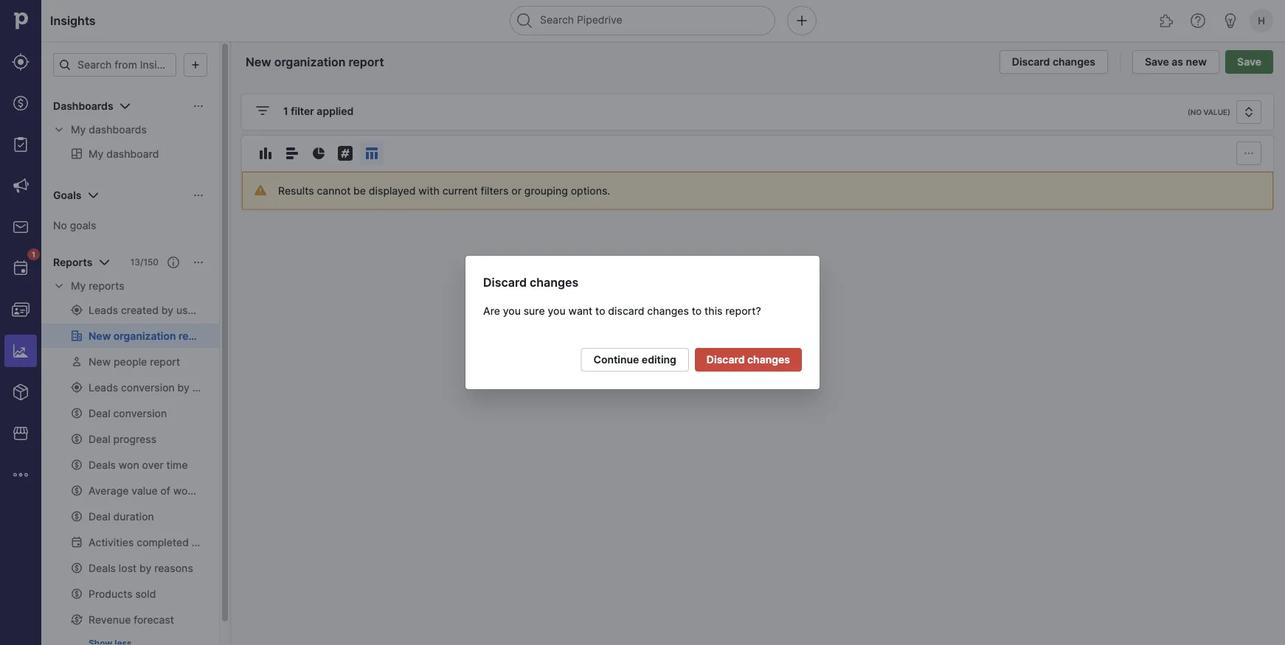 Task type: locate. For each thing, give the bounding box(es) containing it.
0 vertical spatial discard changes
[[1012, 56, 1096, 68]]

1 horizontal spatial discard changes
[[707, 354, 790, 366]]

1 horizontal spatial 1
[[283, 105, 288, 118]]

0 vertical spatial reports
[[53, 256, 93, 269]]

my reports
[[71, 280, 124, 293]]

quick help image
[[1189, 12, 1207, 30]]

dashboards inside "button"
[[53, 100, 113, 113]]

color warning image
[[255, 184, 266, 196]]

goals up no
[[53, 189, 82, 202]]

0 horizontal spatial discard changes button
[[695, 348, 802, 372]]

are you sure you want to discard changes to this report?
[[483, 305, 761, 317]]

grouping
[[524, 184, 568, 197]]

2 you from the left
[[548, 305, 566, 317]]

sales assistant image
[[1222, 12, 1240, 30]]

1 save from the left
[[1145, 56, 1169, 68]]

dashboards down dashboards "button"
[[89, 124, 147, 136]]

2 vertical spatial discard changes
[[707, 354, 790, 366]]

applied
[[317, 105, 354, 118]]

0 vertical spatial goals
[[53, 189, 82, 202]]

0 horizontal spatial save
[[1145, 56, 1169, 68]]

discard for the top discard changes button
[[1012, 56, 1050, 68]]

save as new button
[[1132, 50, 1220, 74]]

discard changes
[[1012, 56, 1096, 68], [483, 275, 579, 290], [707, 354, 790, 366]]

0 vertical spatial discard changes button
[[1000, 50, 1108, 74]]

color primary image
[[59, 59, 71, 71], [116, 97, 134, 115], [193, 100, 204, 112], [257, 145, 274, 162], [310, 145, 328, 162], [1240, 148, 1258, 159], [84, 187, 102, 204], [95, 254, 113, 272]]

you right sure
[[548, 305, 566, 317]]

reports up color secondary image
[[53, 256, 93, 269]]

0 vertical spatial 1
[[283, 105, 288, 118]]

color undefined image
[[12, 260, 30, 277]]

color primary image inside goals button
[[84, 187, 102, 204]]

save button
[[1226, 50, 1274, 74]]

1 horizontal spatial to
[[692, 305, 702, 317]]

dashboards button
[[41, 94, 219, 118]]

to right 'want'
[[595, 305, 605, 317]]

Search from Insights text field
[[53, 53, 176, 77]]

1 horizontal spatial save
[[1237, 56, 1262, 68]]

to
[[595, 305, 605, 317], [692, 305, 702, 317]]

color secondary image
[[53, 280, 65, 292]]

save left as
[[1145, 56, 1169, 68]]

New organization report field
[[242, 52, 409, 72]]

1 vertical spatial 1
[[32, 250, 35, 259]]

2 my from the top
[[71, 280, 86, 293]]

editing
[[642, 354, 677, 366]]

more image
[[12, 466, 30, 484]]

be
[[354, 184, 366, 197]]

color primary image
[[187, 59, 204, 71], [254, 102, 272, 120], [1240, 106, 1258, 118], [283, 145, 301, 162], [336, 145, 354, 162], [363, 145, 381, 162], [193, 190, 204, 201], [167, 257, 179, 269], [193, 257, 204, 269]]

0 horizontal spatial to
[[595, 305, 605, 317]]

save
[[1145, 56, 1169, 68], [1237, 56, 1262, 68]]

my dashboards
[[71, 124, 147, 136]]

1 vertical spatial discard changes
[[483, 275, 579, 290]]

dashboards up color secondary icon
[[53, 100, 113, 113]]

2 horizontal spatial discard
[[1012, 56, 1050, 68]]

my right color secondary icon
[[71, 124, 86, 136]]

0 vertical spatial dashboards
[[53, 100, 113, 113]]

0 vertical spatial discard
[[1012, 56, 1050, 68]]

reports
[[53, 256, 93, 269], [89, 280, 124, 293]]

products image
[[12, 384, 30, 401]]

2 horizontal spatial discard changes
[[1012, 56, 1096, 68]]

0 horizontal spatial discard changes
[[483, 275, 579, 290]]

(no
[[1188, 108, 1202, 117]]

1 my from the top
[[71, 124, 86, 136]]

1 horizontal spatial discard
[[707, 354, 745, 366]]

my
[[71, 124, 86, 136], [71, 280, 86, 293]]

you right are
[[503, 305, 521, 317]]

Search Pipedrive field
[[510, 6, 775, 35]]

quick add image
[[793, 12, 811, 30]]

my right color secondary image
[[71, 280, 86, 293]]

1 vertical spatial discard
[[483, 275, 527, 290]]

continue editing
[[594, 354, 677, 366]]

want
[[568, 305, 593, 317]]

1
[[283, 105, 288, 118], [32, 250, 35, 259]]

1 horizontal spatial you
[[548, 305, 566, 317]]

save for save as new
[[1145, 56, 1169, 68]]

2 vertical spatial discard
[[707, 354, 745, 366]]

changes
[[1053, 56, 1096, 68], [530, 275, 579, 290], [647, 305, 689, 317], [747, 354, 790, 366]]

reports right color secondary image
[[89, 280, 124, 293]]

insights
[[50, 13, 96, 28]]

filter
[[291, 105, 314, 118]]

1 vertical spatial my
[[71, 280, 86, 293]]

you
[[503, 305, 521, 317], [548, 305, 566, 317]]

insights image
[[12, 342, 30, 360]]

dashboards
[[53, 100, 113, 113], [89, 124, 147, 136]]

0 vertical spatial my
[[71, 124, 86, 136]]

2 save from the left
[[1237, 56, 1262, 68]]

goals inside button
[[53, 189, 82, 202]]

continue
[[594, 354, 639, 366]]

no goals
[[53, 219, 96, 232]]

save down "h" button
[[1237, 56, 1262, 68]]

0 horizontal spatial discard
[[483, 275, 527, 290]]

0 horizontal spatial you
[[503, 305, 521, 317]]

discard changes button
[[1000, 50, 1108, 74], [695, 348, 802, 372]]

or
[[512, 184, 522, 197]]

results cannot be displayed with current filters or grouping options.
[[278, 184, 610, 197]]

0 horizontal spatial 1
[[32, 250, 35, 259]]

campaigns image
[[12, 177, 30, 195]]

1 inside menu
[[32, 250, 35, 259]]

to left this
[[692, 305, 702, 317]]

discard
[[608, 305, 644, 317]]

value)
[[1204, 108, 1231, 117]]

projects image
[[12, 136, 30, 153]]

discard
[[1012, 56, 1050, 68], [483, 275, 527, 290], [707, 354, 745, 366]]

goals right no
[[70, 219, 96, 232]]

1 horizontal spatial discard changes button
[[1000, 50, 1108, 74]]

menu item
[[0, 331, 41, 372]]

are
[[483, 305, 500, 317]]

goals
[[53, 189, 82, 202], [70, 219, 96, 232]]



Task type: vqa. For each thing, say whether or not it's contained in the screenshot.
DEALS image
yes



Task type: describe. For each thing, give the bounding box(es) containing it.
current
[[442, 184, 478, 197]]

1 you from the left
[[503, 305, 521, 317]]

new
[[1186, 56, 1207, 68]]

my for my dashboards
[[71, 124, 86, 136]]

save for save
[[1237, 56, 1262, 68]]

goals button
[[41, 184, 219, 207]]

(no value)
[[1188, 108, 1231, 117]]

save as new
[[1145, 56, 1207, 68]]

report?
[[726, 305, 761, 317]]

contacts image
[[12, 301, 30, 319]]

leads image
[[12, 53, 30, 71]]

1 link
[[4, 249, 40, 285]]

this
[[705, 305, 723, 317]]

no
[[53, 219, 67, 232]]

1 for 1
[[32, 250, 35, 259]]

1 vertical spatial dashboards
[[89, 124, 147, 136]]

options.
[[571, 184, 610, 197]]

color secondary image
[[53, 124, 65, 136]]

my for my reports
[[71, 280, 86, 293]]

1 vertical spatial goals
[[70, 219, 96, 232]]

1 menu
[[0, 0, 41, 646]]

home image
[[10, 10, 32, 32]]

filters
[[481, 184, 509, 197]]

results
[[278, 184, 314, 197]]

deals image
[[12, 94, 30, 112]]

1 to from the left
[[595, 305, 605, 317]]

13/150
[[130, 257, 159, 268]]

h
[[1258, 15, 1265, 26]]

1 filter applied
[[283, 105, 354, 118]]

continue editing button
[[581, 348, 689, 372]]

marketplace image
[[12, 425, 30, 443]]

1 vertical spatial discard changes button
[[695, 348, 802, 372]]

color primary image inside goals button
[[193, 190, 204, 201]]

cannot
[[317, 184, 351, 197]]

discard for bottommost discard changes button
[[707, 354, 745, 366]]

h button
[[1247, 6, 1276, 35]]

sales inbox image
[[12, 218, 30, 236]]

with
[[419, 184, 440, 197]]

1 vertical spatial reports
[[89, 280, 124, 293]]

displayed
[[369, 184, 416, 197]]

as
[[1172, 56, 1184, 68]]

2 to from the left
[[692, 305, 702, 317]]

sure
[[524, 305, 545, 317]]

1 for 1 filter applied
[[283, 105, 288, 118]]



